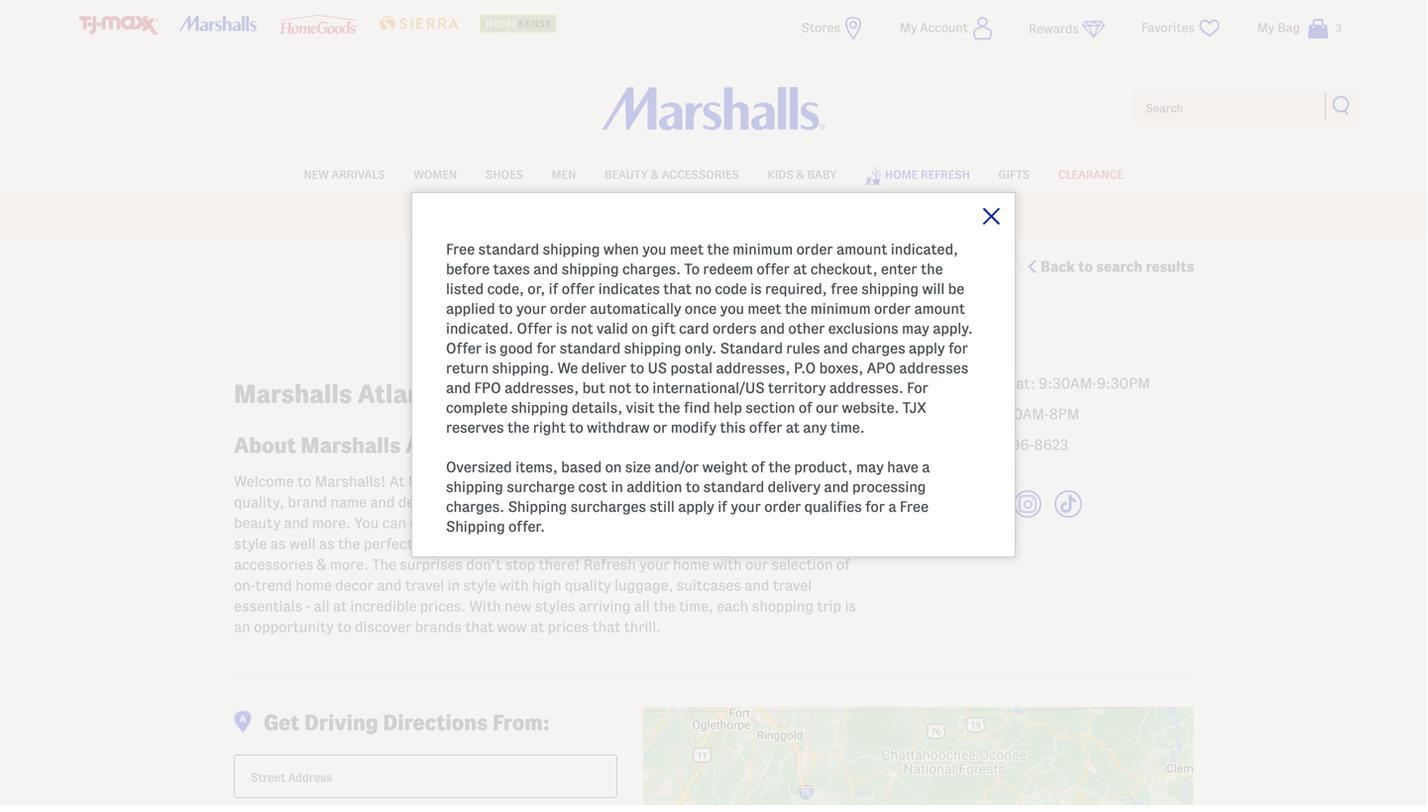 Task type: vqa. For each thing, say whether or not it's contained in the screenshot.
$69.99 Compare At              $120
no



Task type: describe. For each thing, give the bounding box(es) containing it.
the left right
[[507, 420, 530, 436]]

the down you
[[338, 536, 360, 553]]

your down 'within'
[[446, 658, 476, 674]]

770-396-8623
[[974, 437, 1069, 454]]

at up "required,"
[[793, 261, 807, 278]]

free standard shipping when you meet the minimum order amount indicated, before taxes and shipping charges. to redeem offer at checkout, enter the listed code, or, if offer indicates that no code is required, free shipping will be applied to your order automatically once you meet the minimum order amount indicated. offer is not valid on gift card orders and other exclusions may apply. offer is good for standard shipping only. standard rules and charges apply for return shipping. we deliver to us postal addresses, p.o boxes, apo addresses and fpo addresses, but not to international/us territory addresses. for complete shipping details, visit the find help section of our website. tjx reserves the right to withdraw or modify this offer at any time.
[[446, 241, 973, 436]]

clearance link
[[1058, 158, 1124, 188]]

& right beauty
[[651, 169, 659, 181]]

the up online
[[653, 599, 676, 615]]

hesitate
[[811, 618, 867, 634]]

the right visit
[[658, 400, 681, 416]]

p.o
[[794, 360, 816, 377]]

thrill
[[643, 495, 675, 511]]

styles
[[535, 599, 575, 615]]

and up the can
[[370, 495, 395, 511]]

shipping left when
[[543, 241, 600, 258]]

0 horizontal spatial directions
[[383, 712, 488, 735]]

baby
[[808, 169, 837, 181]]

boxes,
[[819, 360, 864, 377]]

2 all from the left
[[634, 599, 650, 615]]

1 horizontal spatial shipping
[[508, 499, 567, 516]]

none submit inside site search search field
[[1332, 95, 1352, 115]]

map region
[[405, 607, 1420, 806]]

and up well
[[284, 516, 309, 532]]

to up visit
[[635, 380, 649, 397]]

when
[[604, 241, 639, 258]]

to right right
[[569, 420, 584, 436]]

1 vertical spatial return
[[888, 618, 930, 634]]

finishing
[[417, 536, 475, 553]]

women's
[[568, 516, 626, 532]]

back
[[1041, 259, 1075, 275]]

withdraw
[[587, 420, 650, 436]]

and up "boxes,"
[[824, 341, 849, 357]]

site search search field
[[1132, 87, 1364, 127]]

for inside oversized items, based on size and/or weight of the product, may have a shipping surcharge cost in addition to standard delivery and processing charges. shipping surcharges still apply if your order qualifies for a free shipping offer.
[[865, 499, 885, 516]]

reserves
[[446, 420, 504, 436]]

1 horizontal spatial discover
[[598, 474, 654, 490]]

0 vertical spatial you
[[643, 241, 667, 258]]

across
[[679, 495, 723, 511]]

shoes,
[[649, 536, 694, 553]]

account
[[920, 21, 969, 35]]

close dialog element
[[983, 208, 1000, 225]]

brand
[[288, 495, 327, 511]]

& right accessories
[[317, 557, 327, 574]]

apply.
[[933, 321, 973, 337]]

our inside if you're not satisfied with your online purchase, don't hesitate to return it within 40 days of your order date, unless otherwise noted on the packing slip. if your purchase is eligible for an in store return, bring your item(s) and either your receipt or shipping confirmation email to your nearest marshalls location. to learn more about our full return policy,
[[582, 697, 605, 714]]

high
[[532, 578, 562, 594]]

homesense.com image
[[480, 15, 559, 32]]

to down return,
[[738, 678, 752, 694]]

marshalls.com image
[[179, 16, 259, 31]]

we
[[558, 360, 578, 377]]

x
[[983, 208, 991, 223]]

may inside oversized items, based on size and/or weight of the product, may have a shipping surcharge cost in addition to standard delivery and processing charges. shipping surcharges still apply if your order qualifies for a free shipping offer.
[[856, 460, 884, 476]]

0 vertical spatial -
[[641, 536, 646, 553]]

don't
[[466, 557, 502, 574]]

of up trip
[[837, 557, 850, 574]]

and down the
[[377, 578, 402, 594]]

with inside if you're not satisfied with your online purchase, don't hesitate to return it within 40 days of your order date, unless otherwise noted on the packing slip. if your purchase is eligible for an in store return, bring your item(s) and either your receipt or shipping confirmation email to your nearest marshalls location. to learn more about our full return policy,
[[592, 618, 621, 634]]

you'll
[[558, 474, 594, 490]]

standard inside oversized items, based on size and/or weight of the product, may have a shipping surcharge cost in addition to standard delivery and processing charges. shipping surcharges still apply if your order qualifies for a free shipping offer.
[[703, 479, 765, 496]]

beauty,
[[772, 536, 822, 553]]

at down you'll
[[549, 495, 563, 511]]

sat:
[[1007, 376, 1036, 392]]

shoes
[[486, 169, 523, 181]]

homegoods.com image
[[279, 15, 359, 34]]

stores
[[802, 21, 841, 35]]

40
[[491, 638, 509, 654]]

is inside if you're not satisfied with your online purchase, don't hesitate to return it within 40 days of your order date, unless otherwise noted on the packing slip. if your purchase is eligible for an in store return, bring your item(s) and either your receipt or shipping confirmation email to your nearest marshalls location. to learn more about our full return policy,
[[545, 658, 557, 674]]

decor
[[335, 578, 374, 594]]

1 travel from the left
[[405, 578, 444, 594]]

1 horizontal spatial return
[[634, 697, 676, 714]]

cost
[[578, 479, 608, 496]]

for right good
[[537, 341, 556, 357]]

at down decor at left
[[333, 599, 347, 615]]

your up the learn
[[446, 678, 476, 694]]

exclusions
[[829, 321, 899, 337]]

to up finishing
[[458, 516, 473, 532]]

apo
[[867, 360, 896, 377]]

menu bar inside banner
[[79, 157, 1348, 192]]

of inside oversized items, based on size and/or weight of the product, may have a shipping surcharge cost in addition to standard delivery and processing charges. shipping surcharges still apply if your order qualifies for a free shipping offer.
[[752, 460, 765, 476]]

home
[[885, 169, 918, 181]]

is down indicated.
[[485, 341, 497, 357]]

every
[[559, 536, 596, 553]]

free
[[831, 281, 858, 297]]

results
[[1146, 259, 1195, 275]]

find inside free standard shipping when you meet the minimum order amount indicated, before taxes and shipping charges. to redeem offer at checkout, enter the listed code, or, if offer indicates that no code is required, free shipping will be applied to your order automatically once you meet the minimum order amount indicated. offer is not valid on gift card orders and other exclusions may apply. offer is good for standard shipping only. standard rules and charges apply for return shipping. we deliver to us postal addresses, p.o boxes, apo addresses and fpo addresses, but not to international/us territory addresses. for complete shipping details, visit the find help section of our website. tjx reserves the right to withdraw or modify this offer at any time.
[[684, 400, 710, 416]]

is inside welcome to marshalls! at marshalls atlanta, ga you'll discover an amazing selection of high- quality, brand name and designer merchandise at prices that thrill across fashion, home, beauty and more. you can expect to find designer women's & men's clothes that match your style as well as the perfect finishing touches for every outfit - shoes, handbags, beauty, accessories & more. the surprises don't stop there! refresh your home with our selection of on-trend home decor and travel in style with high quality luggage, suitcases and travel essentials - all at incredible prices. with new styles arriving all the time, each shopping trip is an opportunity to discover brands that wow at prices that thrill.
[[845, 599, 856, 615]]

website.
[[842, 400, 900, 416]]

it
[[934, 618, 944, 634]]

to right back
[[1079, 259, 1093, 275]]

1 not from the left
[[446, 559, 470, 575]]

get driving directions from:
[[264, 712, 550, 735]]

charges. inside free standard shipping when you meet the minimum order amount indicated, before taxes and shipping charges. to redeem offer at checkout, enter the listed code, or, if offer indicates that no code is required, free shipping will be applied to your order automatically once you meet the minimum order amount indicated. offer is not valid on gift card orders and other exclusions may apply. offer is good for standard shipping only. standard rules and charges apply for return shipping. we deliver to us postal addresses, p.o boxes, apo addresses and fpo addresses, but not to international/us territory addresses. for complete shipping details, visit the find help section of our website. tjx reserves the right to withdraw or modify this offer at any time.
[[623, 261, 681, 278]]

to up brand
[[297, 474, 312, 490]]

kids & baby
[[768, 169, 837, 181]]

your up luggage,
[[640, 557, 670, 574]]

1 vertical spatial minimum
[[811, 301, 871, 317]]

free shipping details dialog dialog
[[411, 192, 1016, 716]]

marshalls inside welcome to marshalls! at marshalls atlanta, ga you'll discover an amazing selection of high- quality, brand name and designer merchandise at prices that thrill across fashion, home, beauty and more. you can expect to find designer women's & men's clothes that match your style as well as the perfect finishing touches for every outfit - shoes, handbags, beauty, accessories & more. the surprises don't stop there! refresh your home with our selection of on-trend home decor and travel in style with high quality luggage, suitcases and travel essentials - all at incredible prices. with new styles arriving all the time, each shopping trip is an opportunity to discover brands that wow at prices that thrill.
[[408, 474, 474, 490]]

free inside free standard shipping when you meet the minimum order amount indicated, before taxes and shipping charges. to redeem offer at checkout, enter the listed code, or, if offer indicates that no code is required, free shipping will be applied to your order automatically once you meet the minimum order amount indicated. offer is not valid on gift card orders and other exclusions may apply. offer is good for standard shipping only. standard rules and charges apply for return shipping. we deliver to us postal addresses, p.o boxes, apo addresses and fpo addresses, but not to international/us territory addresses. for complete shipping details, visit the find help section of our website. tjx reserves the right to withdraw or modify this offer at any time.
[[446, 241, 475, 258]]

for inside welcome to marshalls! at marshalls atlanta, ga you'll discover an amazing selection of high- quality, brand name and designer merchandise at prices that thrill across fashion, home, beauty and more. you can expect to find designer women's & men's clothes that match your style as well as the perfect finishing touches for every outfit - shoes, handbags, beauty, accessories & more. the surprises don't stop there! refresh your home with our selection of on-trend home decor and travel in style with high quality luggage, suitcases and travel essentials - all at incredible prices. with new styles arriving all the time, each shopping trip is an opportunity to discover brands that wow at prices that thrill.
[[536, 536, 556, 553]]

essentials
[[234, 599, 302, 615]]

0 horizontal spatial designer
[[398, 495, 457, 511]]

surcharge
[[507, 479, 575, 496]]

your up date,
[[625, 618, 655, 634]]

0 horizontal spatial -
[[306, 599, 310, 615]]

if inside oversized items, based on size and/or weight of the product, may have a shipping surcharge cost in addition to standard delivery and processing charges. shipping surcharges still apply if your order qualifies for a free shipping offer.
[[718, 499, 728, 516]]

endpoint image
[[234, 711, 252, 734]]

rewards
[[1029, 22, 1079, 36]]

1 vertical spatial prices
[[548, 620, 589, 636]]

0 vertical spatial an
[[658, 474, 674, 490]]

this
[[720, 420, 746, 436]]

the up the redeem
[[707, 241, 730, 258]]

addresses
[[899, 360, 969, 377]]

0 vertical spatial a
[[922, 460, 930, 476]]

store info and directions main content
[[224, 258, 1420, 806]]

your inside free standard shipping when you meet the minimum order amount indicated, before taxes and shipping charges. to redeem offer at checkout, enter the listed code, or, if offer indicates that no code is required, free shipping will be applied to your order automatically once you meet the minimum order amount indicated. offer is not valid on gift card orders and other exclusions may apply. offer is good for standard shipping only. standard rules and charges apply for return shipping. we deliver to us postal addresses, p.o boxes, apo addresses and fpo addresses, but not to international/us territory addresses. for complete shipping details, visit the find help section of our website. tjx reserves the right to withdraw or modify this offer at any time.
[[516, 301, 547, 317]]

1 vertical spatial offer
[[562, 281, 595, 297]]

based
[[561, 460, 602, 476]]

required,
[[765, 281, 828, 297]]

1 vertical spatial amount
[[914, 301, 966, 317]]

time.
[[831, 420, 865, 436]]

code
[[715, 281, 747, 297]]

surprises
[[400, 557, 463, 574]]

of inside if you're not satisfied with your online purchase, don't hesitate to return it within 40 days of your order date, unless otherwise noted on the packing slip. if your purchase is eligible for an in store return, bring your item(s) and either your receipt or shipping confirmation email to your nearest marshalls location. to learn more about our full return policy,
[[547, 638, 561, 654]]

the inside if you're not satisfied with your online purchase, don't hesitate to return it within 40 days of your order date, unless otherwise noted on the packing slip. if your purchase is eligible for an in store return, bring your item(s) and either your receipt or shipping confirmation email to your nearest marshalls location. to learn more about our full return policy,
[[856, 638, 879, 654]]

wow
[[497, 620, 527, 636]]

your up "eligible"
[[564, 638, 595, 654]]

if inside free standard shipping when you meet the minimum order amount indicated, before taxes and shipping charges. to redeem offer at checkout, enter the listed code, or, if offer indicates that no code is required, free shipping will be applied to your order automatically once you meet the minimum order amount indicated. offer is not valid on gift card orders and other exclusions may apply. offer is good for standard shipping only. standard rules and charges apply for return shipping. we deliver to us postal addresses, p.o boxes, apo addresses and fpo addresses, but not to international/us territory addresses. for complete shipping details, visit the find help section of our website. tjx reserves the right to withdraw or modify this offer at any time.
[[549, 281, 558, 297]]

of inside free standard shipping when you meet the minimum order amount indicated, before taxes and shipping charges. to redeem offer at checkout, enter the listed code, or, if offer indicates that no code is required, free shipping will be applied to your order automatically once you meet the minimum order amount indicated. offer is not valid on gift card orders and other exclusions may apply. offer is good for standard shipping only. standard rules and charges apply for return shipping. we deliver to us postal addresses, p.o boxes, apo addresses and fpo addresses, but not to international/us territory addresses. for complete shipping details, visit the find help section of our website. tjx reserves the right to withdraw or modify this offer at any time.
[[799, 400, 813, 416]]

thrill.
[[624, 620, 661, 636]]

what
[[474, 559, 507, 575]]

if you're not satisfied with your online purchase, don't hesitate to return it within 40 days of your order date, unless otherwise noted on the packing slip. if your purchase is eligible for an in store return, bring your item(s) and either your receipt or shipping confirmation email to your nearest marshalls location. to learn more about our full return policy,
[[446, 618, 980, 714]]

0 vertical spatial addresses,
[[716, 360, 791, 377]]

postal
[[671, 360, 713, 377]]

rules
[[787, 341, 820, 357]]

0 horizontal spatial meet
[[670, 241, 704, 258]]

shipping inside if you're not satisfied with your online purchase, don't hesitate to return it within 40 days of your order date, unless otherwise noted on the packing slip. if your purchase is eligible for an in store return, bring your item(s) and either your receipt or shipping confirmation email to your nearest marshalls location. to learn more about our full return policy,
[[549, 678, 606, 694]]

ga inside welcome to marshalls! at marshalls atlanta, ga you'll discover an amazing selection of high- quality, brand name and designer merchandise at prices that thrill across fashion, home, beauty and more. you can expect to find designer women's & men's clothes that match your style as well as the perfect finishing touches for every outfit - shoes, handbags, beauty, accessories & more. the surprises don't stop there! refresh your home with our selection of on-trend home decor and travel in style with high quality luggage, suitcases and travel essentials - all at incredible prices. with new styles arriving all the time, each shopping trip is an opportunity to discover brands that wow at prices that thrill.
[[536, 474, 555, 490]]

stores link
[[802, 16, 865, 41]]

& right "kids"
[[797, 169, 805, 181]]

for
[[907, 380, 929, 397]]

1 as from the left
[[270, 536, 286, 553]]

prices.
[[420, 599, 466, 615]]

new arrivals link
[[304, 158, 385, 188]]

shopping
[[752, 599, 814, 615]]

0 vertical spatial offer
[[757, 261, 790, 278]]

that down arriving
[[592, 620, 621, 636]]

0 vertical spatial offer
[[517, 321, 553, 337]]

0 vertical spatial more.
[[312, 516, 351, 532]]

and up the standard
[[760, 321, 785, 337]]

home,
[[785, 495, 826, 511]]

order up checkout,
[[797, 241, 833, 258]]

free inside oversized items, based on size and/or weight of the product, may have a shipping surcharge cost in addition to standard delivery and processing charges. shipping surcharges still apply if your order qualifies for a free shipping offer.
[[900, 499, 929, 516]]

apply inside free standard shipping when you meet the minimum order amount indicated, before taxes and shipping charges. to redeem offer at checkout, enter the listed code, or, if offer indicates that no code is required, free shipping will be applied to your order automatically once you meet the minimum order amount indicated. offer is not valid on gift card orders and other exclusions may apply. offer is good for standard shipping only. standard rules and charges apply for return shipping. we deliver to us postal addresses, p.o boxes, apo addresses and fpo addresses, but not to international/us territory addresses. for complete shipping details, visit the find help section of our website. tjx reserves the right to withdraw or modify this offer at any time.
[[909, 341, 945, 357]]

charges. inside oversized items, based on size and/or weight of the product, may have a shipping surcharge cost in addition to standard delivery and processing charges. shipping surcharges still apply if your order qualifies for a free shipping offer.
[[446, 499, 505, 516]]

order up we in the top left of the page
[[550, 301, 587, 317]]

arrivals
[[332, 169, 385, 181]]

1 vertical spatial more.
[[330, 557, 369, 574]]

shipping.
[[492, 360, 554, 377]]

mon-sat: 9:30am-9:30pm
[[974, 376, 1151, 392]]

that left thrill
[[611, 495, 640, 511]]

only.
[[685, 341, 717, 357]]

2 horizontal spatial you
[[720, 301, 745, 317]]

in right had
[[566, 559, 579, 575]]

eligible
[[560, 658, 608, 674]]

1 vertical spatial designer
[[506, 516, 565, 532]]

sierra.com image
[[380, 16, 459, 31]]

and up complete
[[446, 380, 471, 397]]

sun: 10am-8pm
[[974, 407, 1080, 423]]

the up will at top
[[921, 261, 943, 278]]

more
[[502, 697, 536, 714]]

order inside if you're not satisfied with your online purchase, don't hesitate to return it within 40 days of your order date, unless otherwise noted on the packing slip. if your purchase is eligible for an in store return, bring your item(s) and either your receipt or shipping confirmation email to your nearest marshalls location. to learn more about our full return policy,
[[598, 638, 635, 654]]

2 vertical spatial you
[[510, 559, 535, 575]]

0 horizontal spatial ga
[[463, 381, 498, 409]]

your up nearest
[[799, 658, 829, 674]]

Street Address text field
[[234, 755, 618, 799]]

1 vertical spatial style
[[463, 578, 496, 594]]

1 vertical spatial if
[[970, 638, 980, 654]]

your down bring
[[755, 678, 786, 694]]

order up exclusions
[[874, 301, 911, 317]]

touches
[[479, 536, 533, 553]]

1 vertical spatial discover
[[355, 620, 412, 636]]

territory
[[768, 380, 826, 397]]

refresh inside banner
[[921, 169, 970, 181]]

tjmaxx.com image
[[79, 16, 159, 35]]

for down apply.
[[949, 341, 968, 357]]

0 horizontal spatial a
[[654, 559, 662, 575]]

0 vertical spatial directions
[[753, 296, 934, 337]]

clothes
[[685, 516, 734, 532]]

indicated.
[[446, 321, 514, 337]]

or inside if you're not satisfied with your online purchase, don't hesitate to return it within 40 days of your order date, unless otherwise noted on the packing slip. if your purchase is eligible for an in store return, bring your item(s) and either your receipt or shipping confirmation email to your nearest marshalls location. to learn more about our full return policy,
[[531, 678, 545, 694]]

what's this?
[[549, 387, 625, 401]]

my account
[[900, 21, 969, 35]]

complete
[[446, 400, 508, 416]]

brands
[[415, 620, 462, 636]]

and inside oversized items, based on size and/or weight of the product, may have a shipping surcharge cost in addition to standard delivery and processing charges. shipping surcharges still apply if your order qualifies for a free shipping offer.
[[824, 479, 849, 496]]



Task type: locate. For each thing, give the bounding box(es) containing it.
2 horizontal spatial with
[[713, 557, 742, 574]]

menu bar
[[79, 157, 1348, 192]]

1 vertical spatial if
[[718, 499, 728, 516]]

0 horizontal spatial as
[[270, 536, 286, 553]]

no
[[695, 281, 712, 297]]

amount up checkout,
[[837, 241, 888, 258]]

find down merchandise
[[476, 516, 503, 532]]

either
[[911, 658, 951, 674]]

on inside if you're not satisfied with your online purchase, don't hesitate to return it within 40 days of your order date, unless otherwise noted on the packing slip. if your purchase is eligible for an in store return, bring your item(s) and either your receipt or shipping confirmation email to your nearest marshalls location. to learn more about our full return policy,
[[836, 638, 853, 654]]

1 vertical spatial our
[[746, 557, 768, 574]]

driving
[[304, 712, 378, 735]]

prices down "styles"
[[548, 620, 589, 636]]

the down "required,"
[[785, 301, 807, 317]]

there!
[[539, 557, 580, 574]]

0 horizontal spatial marshalls
[[234, 381, 352, 409]]

2 vertical spatial return
[[634, 697, 676, 714]]

2 vertical spatial our
[[582, 697, 605, 714]]

on inside free standard shipping when you meet the minimum order amount indicated, before taxes and shipping charges. to redeem offer at checkout, enter the listed code, or, if offer indicates that no code is required, free shipping will be applied to your order automatically once you meet the minimum order amount indicated. offer is not valid on gift card orders and other exclusions may apply. offer is good for standard shipping only. standard rules and charges apply for return shipping. we deliver to us postal addresses, p.o boxes, apo addresses and fpo addresses, but not to international/us territory addresses. for complete shipping details, visit the find help section of our website. tjx reserves the right to withdraw or modify this offer at any time.
[[632, 321, 648, 337]]

1 vertical spatial with
[[500, 578, 529, 594]]

women
[[414, 169, 457, 181]]

0 vertical spatial marshalls
[[234, 381, 352, 409]]

home right trend on the left bottom of page
[[295, 578, 332, 594]]

my account link
[[900, 16, 993, 41]]

of up home,
[[802, 474, 815, 490]]

0 horizontal spatial our
[[582, 697, 605, 714]]

2 not from the left
[[626, 559, 650, 575]]

your up 'handbags,'
[[731, 499, 761, 516]]

free down processing
[[900, 499, 929, 516]]

all up the thrill.
[[634, 599, 650, 615]]

0 horizontal spatial find
[[476, 516, 503, 532]]

sun:
[[974, 407, 1004, 423]]

1 vertical spatial apply
[[678, 499, 715, 516]]

had
[[538, 559, 563, 575]]

ga left you'll
[[536, 474, 555, 490]]

within
[[446, 638, 488, 654]]

valid
[[597, 321, 628, 337]]

marquee
[[0, 197, 1428, 236]]

to down and/or
[[686, 479, 700, 496]]

high-
[[819, 474, 853, 490]]

standard up taxes
[[478, 241, 539, 258]]

1 horizontal spatial meet
[[748, 301, 782, 317]]

0 horizontal spatial offer
[[446, 341, 482, 357]]

not
[[446, 559, 470, 575], [626, 559, 650, 575]]

for inside if you're not satisfied with your online purchase, don't hesitate to return it within 40 days of your order date, unless otherwise noted on the packing slip. if your purchase is eligible for an in store return, bring your item(s) and either your receipt or shipping confirmation email to your nearest marshalls location. to learn more about our full return policy,
[[612, 658, 631, 674]]

in inside if you're not satisfied with your online purchase, don't hesitate to return it within 40 days of your order date, unless otherwise noted on the packing slip. if your purchase is eligible for an in store return, bring your item(s) and either your receipt or shipping confirmation email to your nearest marshalls location. to learn more about our full return policy,
[[655, 658, 667, 674]]

offer down section
[[749, 420, 783, 436]]

0 vertical spatial amount
[[837, 241, 888, 258]]

redeem
[[703, 261, 753, 278]]

your down or,
[[516, 301, 547, 317]]

charges. up indicates
[[623, 261, 681, 278]]

unless
[[677, 638, 720, 654]]

1 vertical spatial addresses,
[[505, 380, 579, 397]]

on-
[[234, 578, 255, 594]]

to left us
[[630, 360, 644, 377]]

1 horizontal spatial you
[[643, 241, 667, 258]]

1 vertical spatial ga
[[536, 474, 555, 490]]

full
[[608, 697, 630, 714]]

in up prices.
[[448, 578, 460, 594]]

0 vertical spatial style
[[234, 536, 267, 553]]

marshalls up expect on the bottom of the page
[[408, 474, 474, 490]]

back to search results
[[1041, 259, 1195, 275]]

& up outfit
[[629, 516, 639, 532]]

return inside free standard shipping when you meet the minimum order amount indicated, before taxes and shipping charges. to redeem offer at checkout, enter the listed code, or, if offer indicates that no code is required, free shipping will be applied to your order automatically once you meet the minimum order amount indicated. offer is not valid on gift card orders and other exclusions may apply. offer is good for standard shipping only. standard rules and charges apply for return shipping. we deliver to us postal addresses, p.o boxes, apo addresses and fpo addresses, but not to international/us territory addresses. for complete shipping details, visit the find help section of our website. tjx reserves the right to withdraw or modify this offer at any time.
[[446, 360, 489, 377]]

1 horizontal spatial offer
[[517, 321, 553, 337]]

oversized
[[446, 460, 512, 476]]

taxes
[[493, 261, 530, 278]]

item(s)
[[833, 658, 879, 674]]

fpo
[[474, 380, 501, 397]]

1 vertical spatial to
[[446, 697, 461, 714]]

2 horizontal spatial our
[[816, 400, 839, 416]]

1 vertical spatial marshalls
[[408, 474, 474, 490]]

0 vertical spatial selection
[[737, 474, 798, 490]]

style down don't
[[463, 578, 496, 594]]

banner containing stores
[[0, 0, 1428, 236]]

listed
[[446, 281, 484, 297]]

free
[[446, 241, 475, 258], [900, 499, 929, 516]]

welcome to marshalls! at marshalls atlanta, ga you'll discover an amazing selection of high- quality, brand name and designer merchandise at prices that thrill across fashion, home, beauty and more. you can expect to find designer women's & men's clothes that match your style as well as the perfect finishing touches for every outfit - shoes, handbags, beauty, accessories & more. the surprises don't stop there! refresh your home with our selection of on-trend home decor and travel in style with high quality luggage, suitcases and travel essentials - all at incredible prices. with new styles arriving all the time, each shopping trip is an opportunity to discover brands that wow at prices that thrill.
[[234, 474, 856, 636]]

is right "code"
[[751, 281, 762, 297]]

shipping down when
[[562, 261, 619, 278]]

order inside oversized items, based on size and/or weight of the product, may have a shipping surcharge cost in addition to standard delivery and processing charges. shipping surcharges still apply if your order qualifies for a free shipping offer.
[[765, 499, 801, 516]]

mon-
[[974, 376, 1007, 392]]

trend
[[255, 578, 292, 594]]

0 horizontal spatial return
[[446, 360, 489, 377]]

to
[[1079, 259, 1093, 275], [499, 301, 513, 317], [630, 360, 644, 377], [635, 380, 649, 397], [569, 420, 584, 436], [297, 474, 312, 490], [686, 479, 700, 496], [458, 516, 473, 532], [870, 618, 884, 634], [337, 620, 352, 636], [738, 678, 752, 694]]

0 vertical spatial apply
[[909, 341, 945, 357]]

prices
[[567, 495, 608, 511], [548, 620, 589, 636]]

to down code,
[[499, 301, 513, 317]]

0 horizontal spatial style
[[234, 536, 267, 553]]

can
[[382, 516, 406, 532]]

marshalls down item(s)
[[844, 678, 910, 694]]

kids
[[768, 169, 794, 181]]

in inside welcome to marshalls! at marshalls atlanta, ga you'll discover an amazing selection of high- quality, brand name and designer merchandise at prices that thrill across fashion, home, beauty and more. you can expect to find designer women's & men's clothes that match your style as well as the perfect finishing touches for every outfit - shoes, handbags, beauty, accessories & more. the surprises don't stop there! refresh your home with our selection of on-trend home decor and travel in style with high quality luggage, suitcases and travel essentials - all at incredible prices. with new styles arriving all the time, each shopping trip is an opportunity to discover brands that wow at prices that thrill.
[[448, 578, 460, 594]]

may inside free standard shipping when you meet the minimum order amount indicated, before taxes and shipping charges. to redeem offer at checkout, enter the listed code, or, if offer indicates that no code is required, free shipping will be applied to your order automatically once you meet the minimum order amount indicated. offer is not valid on gift card orders and other exclusions may apply. offer is good for standard shipping only. standard rules and charges apply for return shipping. we deliver to us postal addresses, p.o boxes, apo addresses and fpo addresses, but not to international/us territory addresses. for complete shipping details, visit the find help section of our website. tjx reserves the right to withdraw or modify this offer at any time.
[[902, 321, 930, 337]]

refresh inside welcome to marshalls! at marshalls atlanta, ga you'll discover an amazing selection of high- quality, brand name and designer merchandise at prices that thrill across fashion, home, beauty and more. you can expect to find designer women's & men's clothes that match your style as well as the perfect finishing touches for every outfit - shoes, handbags, beauty, accessories & more. the surprises don't stop there! refresh your home with our selection of on-trend home decor and travel in style with high quality luggage, suitcases and travel essentials - all at incredible prices. with new styles arriving all the time, each shopping trip is an opportunity to discover brands that wow at prices that thrill.
[[584, 557, 636, 574]]

0 vertical spatial atlanta,
[[358, 381, 457, 409]]

1 horizontal spatial refresh
[[921, 169, 970, 181]]

with
[[713, 557, 742, 574], [500, 578, 529, 594], [592, 618, 621, 634]]

that inside free standard shipping when you meet the minimum order amount indicated, before taxes and shipping charges. to redeem offer at checkout, enter the listed code, or, if offer indicates that no code is required, free shipping will be applied to your order automatically once you meet the minimum order amount indicated. offer is not valid on gift card orders and other exclusions may apply. offer is good for standard shipping only. standard rules and charges apply for return shipping. we deliver to us postal addresses, p.o boxes, apo addresses and fpo addresses, but not to international/us territory addresses. for complete shipping details, visit the find help section of our website. tjx reserves the right to withdraw or modify this offer at any time.
[[663, 281, 692, 297]]

0 horizontal spatial with
[[500, 578, 529, 594]]

shipping down oversized
[[446, 479, 504, 496]]

info
[[598, 296, 667, 337]]

you right when
[[643, 241, 667, 258]]

1 vertical spatial standard
[[560, 341, 621, 357]]

that left no
[[663, 281, 692, 297]]

0 horizontal spatial home
[[295, 578, 332, 594]]

offer
[[517, 321, 553, 337], [446, 341, 482, 357]]

find inside welcome to marshalls! at marshalls atlanta, ga you'll discover an amazing selection of high- quality, brand name and designer merchandise at prices that thrill across fashion, home, beauty and more. you can expect to find designer women's & men's clothes that match your style as well as the perfect finishing touches for every outfit - shoes, handbags, beauty, accessories & more. the surprises don't stop there! refresh your home with our selection of on-trend home decor and travel in style with high quality luggage, suitcases and travel essentials - all at incredible prices. with new styles arriving all the time, each shopping trip is an opportunity to discover brands that wow at prices that thrill.
[[476, 516, 503, 532]]

designer up expect on the bottom of the page
[[398, 495, 457, 511]]

ga up reserves
[[463, 381, 498, 409]]

0 vertical spatial our
[[816, 400, 839, 416]]

weight
[[703, 460, 748, 476]]

1 horizontal spatial find
[[684, 400, 710, 416]]

standard up deliver
[[560, 341, 621, 357]]

addresses, down the standard
[[716, 360, 791, 377]]

shipping
[[543, 241, 600, 258], [562, 261, 619, 278], [862, 281, 919, 297], [624, 341, 682, 357], [511, 400, 569, 416], [446, 479, 504, 496], [549, 678, 606, 694]]

still
[[650, 499, 675, 516]]

and up or,
[[533, 261, 558, 278]]

1 horizontal spatial if
[[970, 638, 980, 654]]

to up packing
[[870, 618, 884, 634]]

other
[[789, 321, 825, 337]]

travel
[[405, 578, 444, 594], [773, 578, 812, 594]]

an up thrill
[[658, 474, 674, 490]]

tjx
[[903, 400, 927, 416]]

free up before
[[446, 241, 475, 258]]

right
[[533, 420, 566, 436]]

0 horizontal spatial charges.
[[446, 499, 505, 516]]

1 horizontal spatial all
[[634, 599, 650, 615]]

at
[[390, 474, 405, 490]]

offer right or,
[[562, 281, 595, 297]]

0 horizontal spatial apply
[[678, 499, 715, 516]]

in inside oversized items, based on size and/or weight of the product, may have a shipping surcharge cost in addition to standard delivery and processing charges. shipping surcharges still apply if your order qualifies for a free shipping offer.
[[611, 479, 624, 496]]

you
[[354, 516, 379, 532]]

prices up women's
[[567, 495, 608, 511]]

2 horizontal spatial not
[[609, 380, 632, 397]]

1 horizontal spatial free
[[900, 499, 929, 516]]

my
[[900, 21, 918, 35]]

mind?
[[582, 559, 623, 575]]

1 horizontal spatial apply
[[909, 341, 945, 357]]

marshalls up about
[[234, 381, 352, 409]]

0 horizontal spatial minimum
[[733, 241, 793, 258]]

atlanta, up merchandise
[[477, 474, 532, 490]]

1 vertical spatial atlanta,
[[477, 474, 532, 490]]

to left the learn
[[446, 697, 461, 714]]

and
[[533, 261, 558, 278], [760, 321, 785, 337], [824, 341, 849, 357], [446, 380, 471, 397], [824, 479, 849, 496], [370, 495, 395, 511], [284, 516, 309, 532], [377, 578, 402, 594], [745, 578, 770, 594], [883, 658, 908, 674]]

once
[[685, 301, 717, 317]]

our inside welcome to marshalls! at marshalls atlanta, ga you'll discover an amazing selection of high- quality, brand name and designer merchandise at prices that thrill across fashion, home, beauty and more. you can expect to find designer women's & men's clothes that match your style as well as the perfect finishing touches for every outfit - shoes, handbags, beauty, accessories & more. the surprises don't stop there! refresh your home with our selection of on-trend home decor and travel in style with high quality luggage, suitcases and travel essentials - all at incredible prices. with new styles arriving all the time, each shopping trip is an opportunity to discover brands that wow at prices that thrill.
[[746, 557, 768, 574]]

menu bar containing new arrivals
[[79, 157, 1348, 192]]

shipping up right
[[511, 400, 569, 416]]

1 vertical spatial an
[[234, 620, 250, 636]]

minimum up the redeem
[[733, 241, 793, 258]]

1 horizontal spatial travel
[[773, 578, 812, 594]]

0 horizontal spatial if
[[549, 281, 558, 297]]

style down beauty on the left bottom of page
[[234, 536, 267, 553]]

1 horizontal spatial as
[[319, 536, 335, 553]]

0 horizontal spatial not
[[504, 618, 527, 634]]

our inside free standard shipping when you meet the minimum order amount indicated, before taxes and shipping charges. to redeem offer at checkout, enter the listed code, or, if offer indicates that no code is required, free shipping will be applied to your order automatically once you meet the minimum order amount indicated. offer is not valid on gift card orders and other exclusions may apply. offer is good for standard shipping only. standard rules and charges apply for return shipping. we deliver to us postal addresses, p.o boxes, apo addresses and fpo addresses, but not to international/us territory addresses. for complete shipping details, visit the find help section of our website. tjx reserves the right to withdraw or modify this offer at any time.
[[816, 400, 839, 416]]

product,
[[794, 460, 853, 476]]

home up "suitcases"
[[673, 557, 710, 574]]

0 horizontal spatial free
[[446, 241, 475, 258]]

purchase
[[480, 658, 542, 674]]

2 horizontal spatial return
[[888, 618, 930, 634]]

1 horizontal spatial standard
[[560, 341, 621, 357]]

at up "days"
[[530, 620, 544, 636]]

10am-
[[1008, 407, 1050, 423]]

find
[[684, 400, 710, 416], [476, 516, 503, 532]]

return up fpo on the top of page
[[446, 360, 489, 377]]

9:30am-
[[1039, 376, 1097, 392]]

marshalls inside if you're not satisfied with your online purchase, don't hesitate to return it within 40 days of your order date, unless otherwise noted on the packing slip. if your purchase is eligible for an in store return, bring your item(s) and either your receipt or shipping confirmation email to your nearest marshalls location. to learn more about our full return policy,
[[844, 678, 910, 694]]

purchase,
[[703, 618, 770, 634]]

shoes link
[[486, 158, 523, 188]]

our down 'handbags,'
[[746, 557, 768, 574]]

0 horizontal spatial refresh
[[584, 557, 636, 574]]

1 vertical spatial a
[[889, 499, 897, 516]]

and inside if you're not satisfied with your online purchase, don't hesitate to return it within 40 days of your order date, unless otherwise noted on the packing slip. if your purchase is eligible for an in store return, bring your item(s) and either your receipt or shipping confirmation email to your nearest marshalls location. to learn more about our full return policy,
[[883, 658, 908, 674]]

2 horizontal spatial a
[[922, 460, 930, 476]]

0 vertical spatial ga
[[463, 381, 498, 409]]

kids & baby link
[[768, 158, 837, 188]]

2 vertical spatial offer
[[749, 420, 783, 436]]

2 travel from the left
[[773, 578, 812, 594]]

about
[[234, 434, 296, 458]]

online
[[659, 618, 699, 634]]

your inside oversized items, based on size and/or weight of the product, may have a shipping surcharge cost in addition to standard delivery and processing charges. shipping surcharges still apply if your order qualifies for a free shipping offer.
[[731, 499, 761, 516]]

beauty & accessories
[[605, 169, 739, 181]]

banner
[[0, 0, 1428, 236]]

on inside oversized items, based on size and/or weight of the product, may have a shipping surcharge cost in addition to standard delivery and processing charges. shipping surcharges still apply if your order qualifies for a free shipping offer.
[[605, 460, 622, 476]]

you're
[[460, 618, 500, 634]]

style
[[234, 536, 267, 553], [463, 578, 496, 594]]

0 vertical spatial not
[[571, 321, 594, 337]]

addresses, down shipping.
[[505, 380, 579, 397]]

0 vertical spatial if
[[446, 618, 456, 634]]

not up luggage,
[[626, 559, 650, 575]]

directions up street address text box
[[383, 712, 488, 735]]

designer up touches
[[506, 516, 565, 532]]

you down touches
[[510, 559, 535, 575]]

if right slip.
[[970, 638, 980, 654]]

a up luggage,
[[654, 559, 662, 575]]

be
[[948, 281, 965, 297]]

before
[[446, 261, 490, 278]]

shipping down surcharge
[[508, 499, 567, 516]]

0 horizontal spatial amount
[[837, 241, 888, 258]]

0 horizontal spatial standard
[[478, 241, 539, 258]]

1 vertical spatial find
[[476, 516, 503, 532]]

0 horizontal spatial if
[[446, 618, 456, 634]]

and down packing
[[883, 658, 908, 674]]

on down hesitate
[[836, 638, 853, 654]]

0 vertical spatial prices
[[567, 495, 608, 511]]

shipping up us
[[624, 341, 682, 357]]

your down qualifies
[[815, 516, 845, 532]]

-
[[641, 536, 646, 553], [306, 599, 310, 615]]

as right well
[[319, 536, 335, 553]]

to inside if you're not satisfied with your online purchase, don't hesitate to return it within 40 days of your order date, unless otherwise noted on the packing slip. if your purchase is eligible for an in store return, bring your item(s) and either your receipt or shipping confirmation email to your nearest marshalls location. to learn more about our full return policy,
[[446, 697, 461, 714]]

beauty
[[605, 169, 648, 181]]

what's
[[549, 387, 590, 401]]

store
[[493, 296, 590, 337]]

0 horizontal spatial an
[[234, 620, 250, 636]]

to inside free standard shipping when you meet the minimum order amount indicated, before taxes and shipping charges. to redeem offer at checkout, enter the listed code, or, if offer indicates that no code is required, free shipping will be applied to your order automatically once you meet the minimum order amount indicated. offer is not valid on gift card orders and other exclusions may apply. offer is good for standard shipping only. standard rules and charges apply for return shipping. we deliver to us postal addresses, p.o boxes, apo addresses and fpo addresses, but not to international/us territory addresses. for complete shipping details, visit the find help section of our website. tjx reserves the right to withdraw or modify this offer at any time.
[[685, 261, 700, 278]]

is up we in the top left of the page
[[556, 321, 567, 337]]

shipping down enter
[[862, 281, 919, 297]]

an inside if you're not satisfied with your online purchase, don't hesitate to return it within 40 days of your order date, unless otherwise noted on the packing slip. if your purchase is eligible for an in store return, bring your item(s) and either your receipt or shipping confirmation email to your nearest marshalls location. to learn more about our full return policy,
[[635, 658, 651, 674]]

0 horizontal spatial not
[[446, 559, 470, 575]]

and/or
[[655, 460, 699, 476]]

have
[[887, 460, 919, 476]]

expect
[[410, 516, 455, 532]]

orders
[[713, 321, 757, 337]]

2 as from the left
[[319, 536, 335, 553]]

if down prices.
[[446, 618, 456, 634]]

the up delivery
[[769, 460, 791, 476]]

1 horizontal spatial not
[[626, 559, 650, 575]]

not down finishing
[[446, 559, 470, 575]]

each
[[717, 599, 749, 615]]

2 vertical spatial standard
[[703, 479, 765, 496]]

in up surcharges
[[611, 479, 624, 496]]

to inside oversized items, based on size and/or weight of the product, may have a shipping surcharge cost in addition to standard delivery and processing charges. shipping surcharges still apply if your order qualifies for a free shipping offer.
[[686, 479, 700, 496]]

travel down the surprises
[[405, 578, 444, 594]]

not left valid
[[571, 321, 594, 337]]

0 horizontal spatial shipping
[[446, 519, 505, 535]]

1 horizontal spatial on
[[632, 321, 648, 337]]

that down with
[[465, 620, 494, 636]]

addresses.
[[830, 380, 904, 397]]

and up each
[[745, 578, 770, 594]]

0 vertical spatial on
[[632, 321, 648, 337]]

is left "eligible"
[[545, 658, 557, 674]]

meet
[[670, 241, 704, 258], [748, 301, 782, 317]]

1 all from the left
[[314, 599, 330, 615]]

1 vertical spatial on
[[605, 460, 622, 476]]

packing
[[882, 638, 934, 654]]

9:30pm
[[1097, 376, 1151, 392]]

2 horizontal spatial on
[[836, 638, 853, 654]]

1 vertical spatial home
[[295, 578, 332, 594]]

a right have on the bottom
[[922, 460, 930, 476]]

shipping inside oversized items, based on size and/or weight of the product, may have a shipping surcharge cost in addition to standard delivery and processing charges. shipping surcharges still apply if your order qualifies for a free shipping offer.
[[446, 479, 504, 496]]

atlanta,
[[358, 381, 457, 409], [477, 474, 532, 490]]

0 horizontal spatial addresses,
[[505, 380, 579, 397]]

2 vertical spatial with
[[592, 618, 621, 634]]

processing
[[853, 479, 926, 496]]

selection
[[737, 474, 798, 490], [772, 557, 833, 574]]

0 horizontal spatial you
[[510, 559, 535, 575]]

atlanta, inside welcome to marshalls! at marshalls atlanta, ga you'll discover an amazing selection of high- quality, brand name and designer merchandise at prices that thrill across fashion, home, beauty and more. you can expect to find designer women's & men's clothes that match your style as well as the perfect finishing touches for every outfit - shoes, handbags, beauty, accessories & more. the surprises don't stop there! refresh your home with our selection of on-trend home decor and travel in style with high quality luggage, suitcases and travel essentials - all at incredible prices. with new styles arriving all the time, each shopping trip is an opportunity to discover brands that wow at prices that thrill.
[[477, 474, 532, 490]]

0 vertical spatial may
[[902, 321, 930, 337]]

apply inside oversized items, based on size and/or weight of the product, may have a shipping surcharge cost in addition to standard delivery and processing charges. shipping surcharges still apply if your order qualifies for a free shipping offer.
[[678, 499, 715, 516]]

that down fashion,
[[738, 516, 766, 532]]

oversized items, based on size and/or weight of the product, may have a shipping surcharge cost in addition to standard delivery and processing charges. shipping surcharges still apply if your order qualifies for a free shipping offer.
[[446, 460, 930, 535]]

- right outfit
[[641, 536, 646, 553]]

None submit
[[1332, 95, 1352, 115]]

Search text field
[[1132, 87, 1364, 127]]

travel up shopping
[[773, 578, 812, 594]]

or inside free standard shipping when you meet the minimum order amount indicated, before taxes and shipping charges. to redeem offer at checkout, enter the listed code, or, if offer indicates that no code is required, free shipping will be applied to your order automatically once you meet the minimum order amount indicated. offer is not valid on gift card orders and other exclusions may apply. offer is good for standard shipping only. standard rules and charges apply for return shipping. we deliver to us postal addresses, p.o boxes, apo addresses and fpo addresses, but not to international/us territory addresses. for complete shipping details, visit the find help section of our website. tjx reserves the right to withdraw or modify this offer at any time.
[[653, 420, 668, 436]]

to up no
[[685, 261, 700, 278]]

refresh right home
[[921, 169, 970, 181]]

of down territory
[[799, 400, 813, 416]]

marshalls
[[234, 381, 352, 409], [408, 474, 474, 490], [844, 678, 910, 694]]

may
[[902, 321, 930, 337], [856, 460, 884, 476]]

or,
[[528, 281, 546, 297]]

not inside if you're not satisfied with your online purchase, don't hesitate to return it within 40 days of your order date, unless otherwise noted on the packing slip. if your purchase is eligible for an in store return, bring your item(s) and either your receipt or shipping confirmation email to your nearest marshalls location. to learn more about our full return policy,
[[504, 618, 527, 634]]

0 vertical spatial or
[[653, 420, 668, 436]]

in down date,
[[655, 658, 667, 674]]

minimum down free
[[811, 301, 871, 317]]

match
[[770, 516, 811, 532]]

with
[[470, 599, 501, 615]]

refresh
[[921, 169, 970, 181], [584, 557, 636, 574]]

1 horizontal spatial a
[[889, 499, 897, 516]]

for up confirmation
[[612, 658, 631, 674]]

charges. down oversized
[[446, 499, 505, 516]]

1 vertical spatial selection
[[772, 557, 833, 574]]

store
[[670, 658, 706, 674]]

1 horizontal spatial our
[[746, 557, 768, 574]]

1 horizontal spatial home
[[673, 557, 710, 574]]

gifts link
[[999, 158, 1030, 188]]

at left any
[[786, 420, 800, 436]]

amount down will at top
[[914, 301, 966, 317]]

days
[[512, 638, 544, 654]]

0 vertical spatial standard
[[478, 241, 539, 258]]

not down new
[[504, 618, 527, 634]]

2 vertical spatial not
[[504, 618, 527, 634]]

is right trip
[[845, 599, 856, 615]]

the inside oversized items, based on size and/or weight of the product, may have a shipping surcharge cost in addition to standard delivery and processing charges. shipping surcharges still apply if your order qualifies for a free shipping offer.
[[769, 460, 791, 476]]

to down decor at left
[[337, 620, 352, 636]]

order up match
[[765, 499, 801, 516]]

0 horizontal spatial on
[[605, 460, 622, 476]]

2 horizontal spatial an
[[658, 474, 674, 490]]

may up processing
[[856, 460, 884, 476]]

1 vertical spatial you
[[720, 301, 745, 317]]



